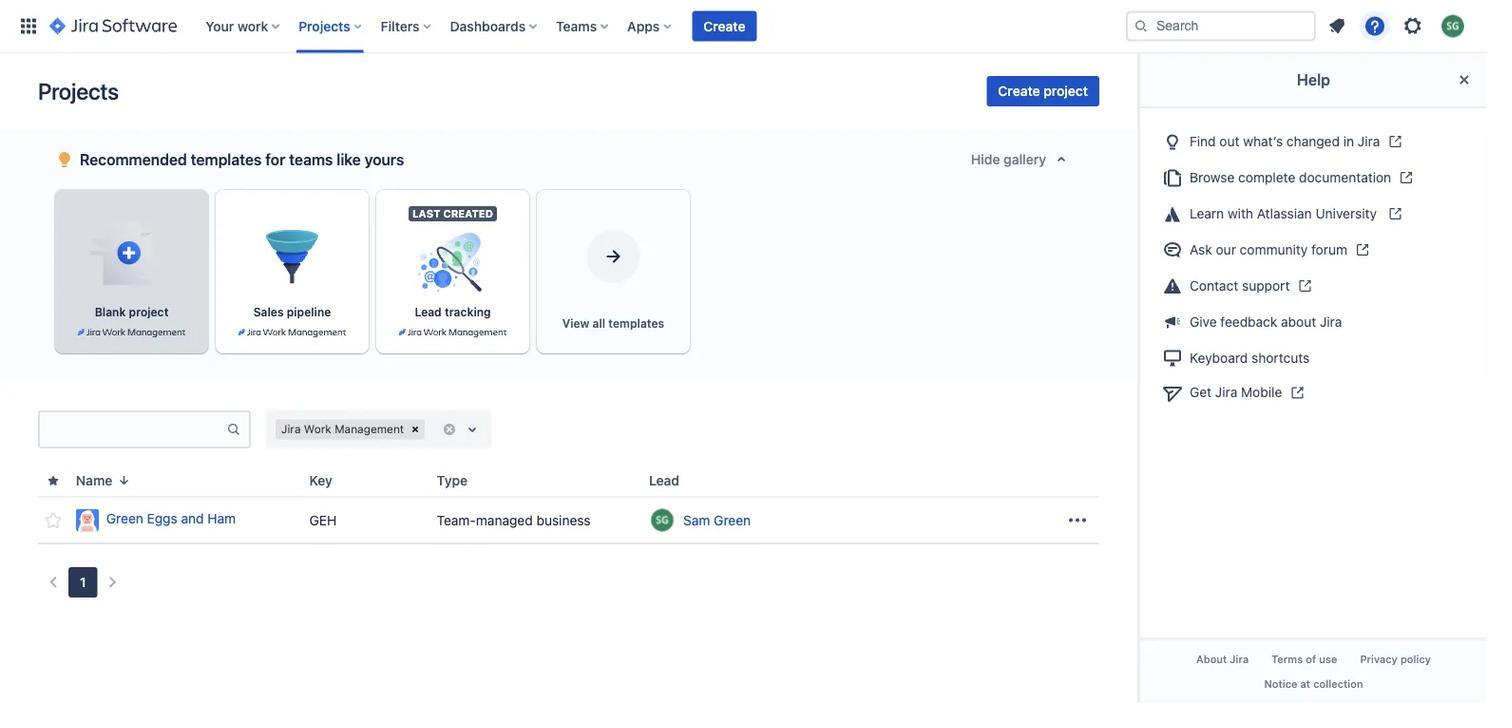 Task type: vqa. For each thing, say whether or not it's contained in the screenshot.
"1" button
yes



Task type: describe. For each thing, give the bounding box(es) containing it.
hide gallery
[[972, 152, 1047, 167]]

policy
[[1401, 654, 1432, 666]]

notice
[[1265, 678, 1298, 690]]

create for create project
[[999, 83, 1041, 99]]

browse complete documentation link
[[1156, 160, 1473, 196]]

sales pipeline button
[[216, 190, 369, 354]]

jira inside button
[[1231, 654, 1249, 666]]

learn with atlassian university link
[[1156, 196, 1473, 232]]

contact support
[[1190, 278, 1291, 293]]

managed
[[476, 512, 533, 528]]

give feedback about jira
[[1190, 314, 1343, 330]]

create project button
[[987, 76, 1100, 106]]

view all templates button
[[537, 190, 690, 354]]

1 vertical spatial projects
[[38, 78, 119, 105]]

keyboard
[[1190, 350, 1249, 366]]

collection
[[1314, 678, 1364, 690]]

learn with atlassian university
[[1190, 205, 1381, 221]]

templates inside button
[[609, 317, 665, 330]]

at
[[1301, 678, 1311, 690]]

hide
[[972, 152, 1001, 167]]

filters
[[381, 18, 420, 34]]

get jira mobile
[[1190, 385, 1283, 400]]

recommended
[[80, 151, 187, 169]]

browse
[[1190, 169, 1235, 185]]

documentation
[[1300, 169, 1392, 185]]

find out what's changed in jira link
[[1156, 124, 1473, 160]]

open image
[[461, 418, 484, 441]]

university
[[1316, 205, 1378, 221]]

key
[[310, 473, 333, 489]]

teams
[[556, 18, 597, 34]]

projects button
[[293, 11, 370, 41]]

our
[[1217, 242, 1237, 257]]

name button
[[68, 470, 139, 492]]

lead for lead
[[649, 473, 680, 489]]

learn
[[1190, 205, 1225, 221]]

your profile and settings image
[[1442, 15, 1465, 38]]

gallery
[[1004, 152, 1047, 167]]

last
[[413, 208, 441, 220]]

terms of use
[[1272, 654, 1338, 666]]

project for create project
[[1044, 83, 1089, 99]]

1
[[80, 575, 86, 590]]

in
[[1344, 133, 1355, 149]]

lead tracking
[[415, 305, 491, 319]]

tracking
[[445, 305, 491, 319]]

green eggs and ham
[[106, 511, 236, 527]]

for
[[265, 151, 286, 169]]

jira right the about
[[1321, 314, 1343, 330]]

Search field
[[1127, 11, 1317, 41]]

jira right get
[[1216, 385, 1238, 400]]

forum
[[1312, 242, 1348, 257]]

recommended templates for teams like yours
[[80, 151, 404, 169]]

community
[[1240, 242, 1309, 257]]

keyboard shortcuts link
[[1156, 340, 1473, 375]]

find out what's changed in jira
[[1190, 133, 1381, 149]]

help
[[1298, 71, 1331, 89]]

eggs
[[147, 511, 178, 527]]

work
[[304, 423, 332, 436]]

keyboard shortcuts
[[1190, 350, 1310, 366]]

what's
[[1244, 133, 1284, 149]]

notice at collection
[[1265, 678, 1364, 690]]

appswitcher icon image
[[17, 15, 40, 38]]

find
[[1190, 133, 1217, 149]]

jira left work
[[281, 423, 301, 436]]

get jira mobile link
[[1156, 375, 1473, 411]]

notice at collection link
[[1254, 672, 1375, 696]]

your
[[206, 18, 234, 34]]

dashboards button
[[445, 11, 545, 41]]

create button
[[692, 11, 757, 41]]

privacy
[[1361, 654, 1398, 666]]

key button
[[302, 470, 356, 492]]

and
[[181, 511, 204, 527]]

privacy policy link
[[1349, 648, 1443, 672]]

notifications image
[[1326, 15, 1349, 38]]

about jira
[[1197, 654, 1249, 666]]

mobile
[[1242, 385, 1283, 400]]

about
[[1197, 654, 1228, 666]]

blank project
[[95, 305, 169, 319]]

green inside "link"
[[106, 511, 143, 527]]

hide gallery button
[[960, 145, 1085, 175]]

apps button
[[622, 11, 679, 41]]

view all templates
[[563, 317, 665, 330]]



Task type: locate. For each thing, give the bounding box(es) containing it.
apps
[[628, 18, 660, 34]]

1 vertical spatial create
[[999, 83, 1041, 99]]

1 horizontal spatial templates
[[609, 317, 665, 330]]

star green eggs and ham image
[[42, 509, 65, 532]]

like
[[337, 151, 361, 169]]

1 horizontal spatial project
[[1044, 83, 1089, 99]]

project for blank project
[[129, 305, 169, 319]]

created
[[443, 208, 493, 220]]

jira work management
[[281, 423, 404, 436]]

settings image
[[1402, 15, 1425, 38]]

lead inside button
[[649, 473, 680, 489]]

1 vertical spatial project
[[129, 305, 169, 319]]

close image
[[1454, 68, 1477, 91]]

previous image
[[42, 571, 65, 594]]

ask our community forum
[[1190, 242, 1348, 257]]

help image
[[1364, 15, 1387, 38]]

jira right in
[[1359, 133, 1381, 149]]

jira work management image
[[78, 327, 186, 338], [78, 327, 186, 338], [238, 327, 346, 338], [238, 327, 346, 338], [399, 327, 507, 338], [399, 327, 507, 338]]

use
[[1320, 654, 1338, 666]]

give
[[1190, 314, 1218, 330]]

of
[[1307, 654, 1317, 666]]

green left eggs on the bottom left
[[106, 511, 143, 527]]

banner containing your work
[[0, 0, 1488, 53]]

pipeline
[[287, 305, 331, 319]]

projects
[[299, 18, 350, 34], [38, 78, 119, 105]]

1 horizontal spatial green
[[714, 512, 751, 528]]

sam
[[684, 512, 711, 528]]

give feedback about jira link
[[1156, 304, 1473, 340]]

projects right work
[[299, 18, 350, 34]]

teams button
[[551, 11, 616, 41]]

changed
[[1287, 133, 1341, 149]]

0 horizontal spatial projects
[[38, 78, 119, 105]]

green eggs and ham link
[[76, 509, 294, 532]]

filters button
[[375, 11, 439, 41]]

lead for lead tracking
[[415, 305, 442, 319]]

0 vertical spatial projects
[[299, 18, 350, 34]]

templates right all
[[609, 317, 665, 330]]

0 vertical spatial lead
[[415, 305, 442, 319]]

create for create
[[704, 18, 746, 34]]

teams
[[289, 151, 333, 169]]

create
[[704, 18, 746, 34], [999, 83, 1041, 99]]

templates left for on the top of page
[[191, 151, 262, 169]]

search image
[[1134, 19, 1149, 34]]

lead button
[[642, 470, 703, 492]]

ask
[[1190, 242, 1213, 257]]

1 horizontal spatial lead
[[649, 473, 680, 489]]

next image
[[101, 571, 124, 594]]

atlassian
[[1258, 205, 1313, 221]]

project
[[1044, 83, 1089, 99], [129, 305, 169, 319]]

projects inside dropdown button
[[299, 18, 350, 34]]

clear image
[[408, 422, 423, 437]]

type
[[437, 473, 468, 489]]

contact support link
[[1156, 268, 1473, 304]]

0 horizontal spatial lead
[[415, 305, 442, 319]]

project up gallery
[[1044, 83, 1089, 99]]

terms of use link
[[1261, 648, 1349, 672]]

jira right about
[[1231, 654, 1249, 666]]

project right blank
[[129, 305, 169, 319]]

more image
[[1067, 509, 1089, 532]]

management
[[335, 423, 404, 436]]

0 vertical spatial templates
[[191, 151, 262, 169]]

green right "sam"
[[714, 512, 751, 528]]

dashboards
[[450, 18, 526, 34]]

name
[[76, 473, 112, 489]]

None text field
[[40, 416, 226, 443]]

contact
[[1190, 278, 1239, 293]]

out
[[1220, 133, 1240, 149]]

1 vertical spatial templates
[[609, 317, 665, 330]]

ham
[[208, 511, 236, 527]]

banner
[[0, 0, 1488, 53]]

get
[[1190, 385, 1212, 400]]

team-
[[437, 512, 476, 528]]

sales pipeline
[[254, 305, 331, 319]]

sam green
[[684, 512, 751, 528]]

privacy policy
[[1361, 654, 1432, 666]]

create right apps dropdown button
[[704, 18, 746, 34]]

team-managed business
[[437, 512, 591, 528]]

create inside primary element
[[704, 18, 746, 34]]

1 horizontal spatial create
[[999, 83, 1041, 99]]

0 horizontal spatial templates
[[191, 151, 262, 169]]

about
[[1282, 314, 1317, 330]]

your work button
[[200, 11, 287, 41]]

browse complete documentation
[[1190, 169, 1392, 185]]

sam green link
[[684, 511, 751, 530]]

jira software image
[[49, 15, 177, 38], [49, 15, 177, 38]]

clear image
[[442, 422, 457, 437]]

0 horizontal spatial create
[[704, 18, 746, 34]]

1 horizontal spatial projects
[[299, 18, 350, 34]]

0 horizontal spatial project
[[129, 305, 169, 319]]

support
[[1243, 278, 1291, 293]]

0 horizontal spatial green
[[106, 511, 143, 527]]

primary element
[[11, 0, 1127, 53]]

yours
[[365, 151, 404, 169]]

work
[[238, 18, 268, 34]]

complete
[[1239, 169, 1296, 185]]

business
[[537, 512, 591, 528]]

all
[[593, 317, 606, 330]]

0 vertical spatial create
[[704, 18, 746, 34]]

1 vertical spatial lead
[[649, 473, 680, 489]]

with
[[1228, 205, 1254, 221]]

green
[[106, 511, 143, 527], [714, 512, 751, 528]]

jira
[[1359, 133, 1381, 149], [1321, 314, 1343, 330], [1216, 385, 1238, 400], [281, 423, 301, 436], [1231, 654, 1249, 666]]

sales
[[254, 305, 284, 319]]

terms
[[1272, 654, 1304, 666]]

1 button
[[68, 568, 98, 598]]

geh
[[310, 512, 337, 528]]

lead
[[415, 305, 442, 319], [649, 473, 680, 489]]

ask our community forum link
[[1156, 232, 1473, 268]]

create project
[[999, 83, 1089, 99]]

about jira button
[[1186, 648, 1261, 672]]

0 vertical spatial project
[[1044, 83, 1089, 99]]

view
[[563, 317, 590, 330]]

projects down appswitcher icon
[[38, 78, 119, 105]]

shortcuts
[[1252, 350, 1310, 366]]

blank project button
[[55, 190, 208, 354]]

your work
[[206, 18, 268, 34]]

create up gallery
[[999, 83, 1041, 99]]



